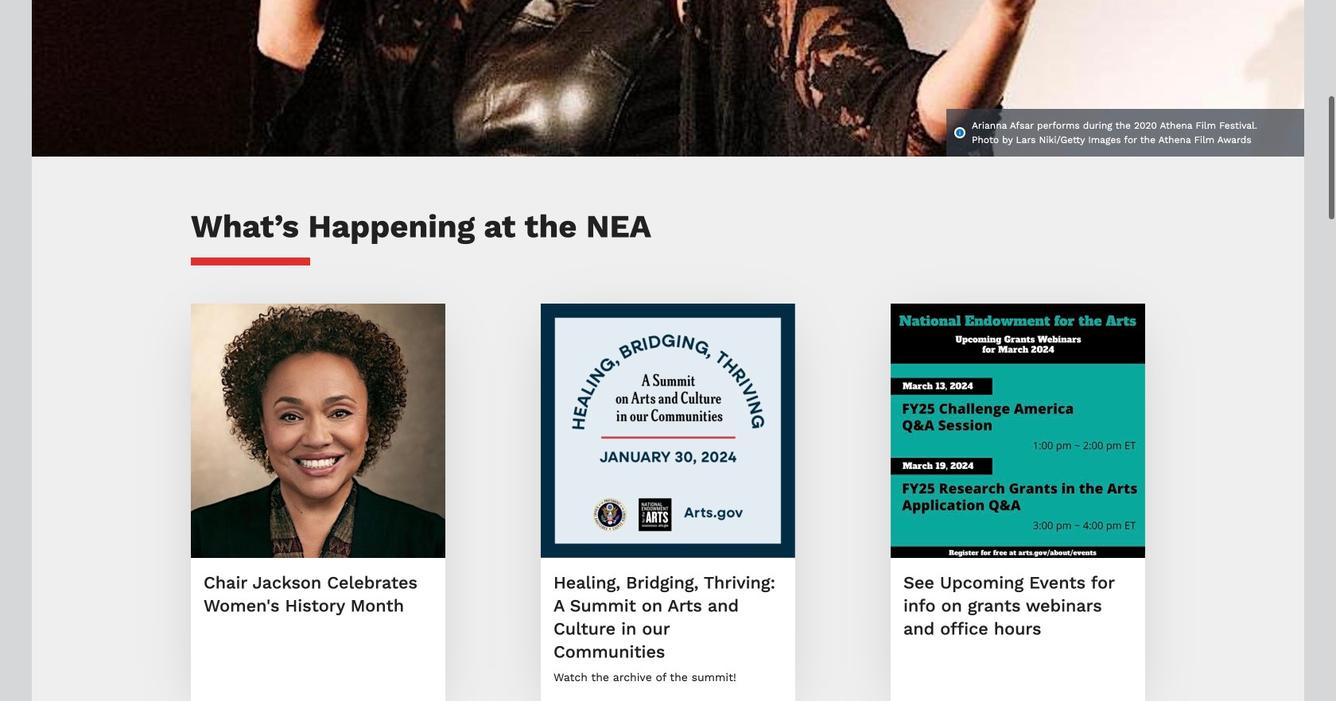 Task type: describe. For each thing, give the bounding box(es) containing it.
a woman sings into a microphone while throwing her head back image
[[32, 0, 1305, 157]]

calendar of upcoming grant webinars and office hour in march image
[[891, 304, 1146, 558]]



Task type: vqa. For each thing, say whether or not it's contained in the screenshot.
the Dr. Maria Rosario Jackson image on the left of the page
yes



Task type: locate. For each thing, give the bounding box(es) containing it.
healing, bridging, thriving: a summit on arts and culture in our communities. january 30, 2024. arts.gov. logos for the white house and national endowment for the arts image
[[541, 304, 796, 558]]

dr. maria rosario jackson image
[[191, 304, 446, 558]]



